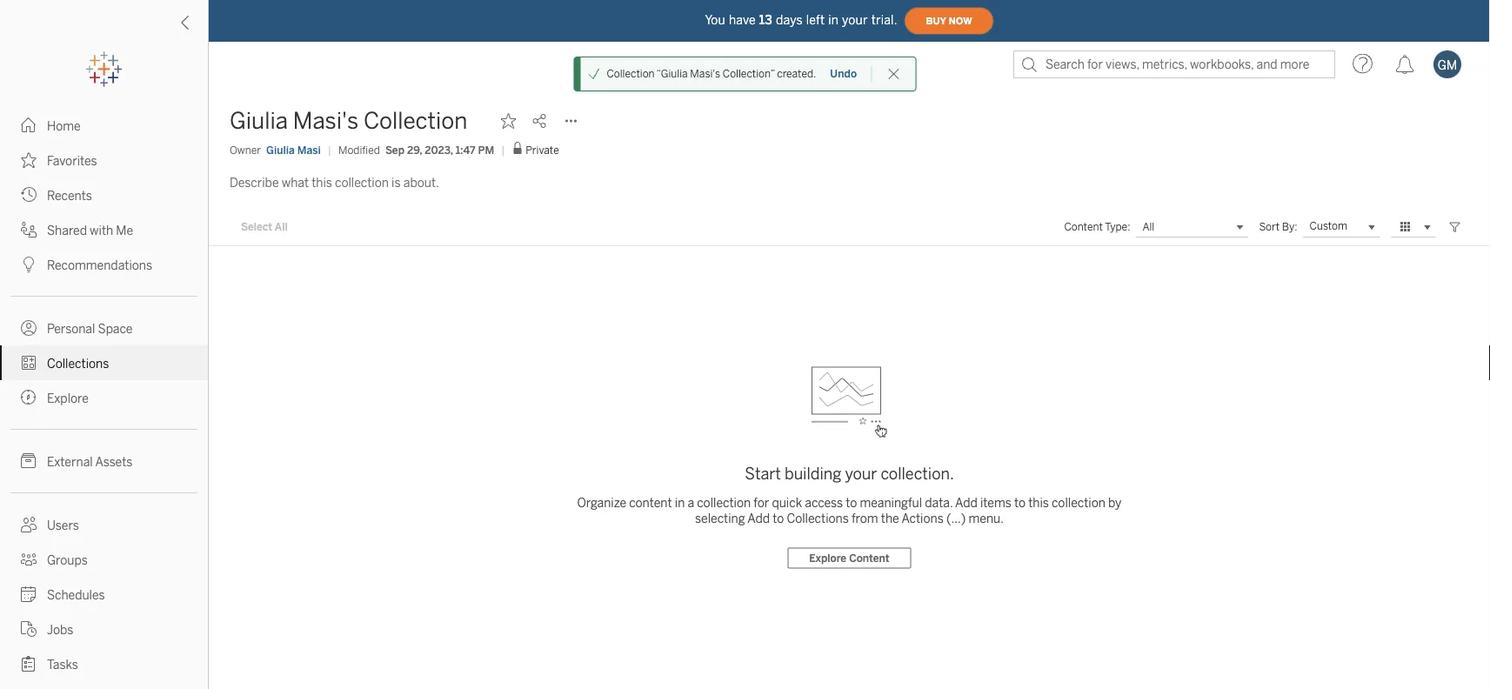 Task type: describe. For each thing, give the bounding box(es) containing it.
2 | from the left
[[501, 144, 505, 156]]

modified
[[339, 144, 380, 156]]

by text only_f5he34f image for schedules
[[21, 587, 37, 602]]

collection inside alert
[[607, 67, 655, 80]]

describe what this collection is about.
[[230, 175, 439, 190]]

1 vertical spatial your
[[845, 464, 878, 483]]

"giulia
[[657, 67, 688, 80]]

select all button
[[230, 217, 299, 238]]

buy now button
[[905, 7, 994, 35]]

1 horizontal spatial content
[[1065, 221, 1103, 233]]

pm
[[478, 144, 494, 156]]

a
[[688, 496, 695, 510]]

have
[[729, 13, 756, 27]]

selecting
[[695, 512, 746, 526]]

buy
[[927, 15, 947, 26]]

for
[[754, 496, 770, 510]]

type:
[[1105, 221, 1131, 233]]

0 vertical spatial giulia
[[230, 107, 288, 134]]

(...)
[[947, 512, 966, 526]]

personal
[[47, 322, 95, 336]]

the
[[881, 512, 900, 526]]

favorites link
[[0, 143, 208, 178]]

undo link
[[830, 67, 859, 81]]

access
[[805, 496, 843, 510]]

shared
[[47, 223, 87, 238]]

recommendations
[[47, 258, 152, 272]]

data.
[[925, 496, 953, 510]]

collections inside main navigation. press the up and down arrow keys to access links. element
[[47, 356, 109, 371]]

meaningful
[[860, 496, 923, 510]]

0 vertical spatial your
[[843, 13, 868, 27]]

Search for views, metrics, workbooks, and more text field
[[1014, 50, 1336, 78]]

items
[[981, 496, 1012, 510]]

you have 13 days left in your trial.
[[705, 13, 898, 27]]

1 vertical spatial add
[[748, 512, 770, 526]]

giulia masi's collection
[[230, 107, 468, 134]]

select all
[[241, 221, 288, 233]]

trial.
[[872, 13, 898, 27]]

by
[[1109, 496, 1122, 510]]

tasks
[[47, 658, 78, 672]]

by text only_f5he34f image for groups
[[21, 552, 37, 567]]

0 horizontal spatial collection
[[335, 175, 389, 190]]

personal space
[[47, 322, 133, 336]]

giulia masi link
[[266, 142, 321, 158]]

select
[[241, 221, 273, 233]]

tasks link
[[0, 647, 208, 681]]

sort by:
[[1260, 221, 1298, 233]]

0 vertical spatial add
[[956, 496, 978, 510]]

building
[[785, 464, 842, 483]]

external
[[47, 455, 93, 469]]

shared with me link
[[0, 212, 208, 247]]

success image
[[588, 68, 600, 80]]

space
[[98, 322, 133, 336]]

now
[[949, 15, 973, 26]]

jobs
[[47, 623, 73, 637]]

users
[[47, 518, 79, 533]]

explore link
[[0, 380, 208, 415]]

29,
[[407, 144, 422, 156]]

home
[[47, 119, 81, 133]]

explore for explore
[[47, 391, 89, 406]]

you
[[705, 13, 726, 27]]

groups link
[[0, 542, 208, 577]]

by text only_f5he34f image for jobs
[[21, 621, 37, 637]]

what
[[282, 175, 309, 190]]

undo
[[831, 67, 858, 80]]

by text only_f5he34f image for users
[[21, 517, 37, 533]]

1:47
[[456, 144, 476, 156]]

home link
[[0, 108, 208, 143]]

with
[[90, 223, 113, 238]]

1 vertical spatial collection
[[364, 107, 468, 134]]

13
[[760, 13, 773, 27]]



Task type: vqa. For each thing, say whether or not it's contained in the screenshot.
the rightmost Masi's
yes



Task type: locate. For each thing, give the bounding box(es) containing it.
by text only_f5he34f image inside home link
[[21, 117, 37, 133]]

by text only_f5he34f image
[[21, 117, 37, 133], [21, 152, 37, 168], [21, 222, 37, 238], [21, 453, 37, 469], [21, 552, 37, 567], [21, 621, 37, 637], [21, 656, 37, 672]]

in right left
[[829, 13, 839, 27]]

favorites
[[47, 154, 97, 168]]

shared with me
[[47, 223, 133, 238]]

external assets link
[[0, 444, 208, 479]]

collections down 'personal'
[[47, 356, 109, 371]]

collection "giulia masi's collection" created. alert
[[607, 66, 817, 82]]

collection up the 29,
[[364, 107, 468, 134]]

start building your collection.
[[745, 464, 955, 483]]

external assets
[[47, 455, 133, 469]]

recommendations link
[[0, 247, 208, 282]]

1 horizontal spatial masi's
[[690, 67, 721, 80]]

masi's
[[690, 67, 721, 80], [293, 107, 359, 134]]

1 vertical spatial this
[[1029, 496, 1049, 510]]

1 vertical spatial masi's
[[293, 107, 359, 134]]

1 vertical spatial explore
[[810, 552, 847, 565]]

is
[[392, 175, 401, 190]]

organize
[[578, 496, 627, 510]]

0 vertical spatial explore
[[47, 391, 89, 406]]

4 by text only_f5he34f image from the top
[[21, 355, 37, 371]]

masi's up masi
[[293, 107, 359, 134]]

2 horizontal spatial to
[[1015, 496, 1026, 510]]

2 by text only_f5he34f image from the top
[[21, 152, 37, 168]]

created.
[[777, 67, 817, 80]]

0 vertical spatial collections
[[47, 356, 109, 371]]

this right items
[[1029, 496, 1049, 510]]

by text only_f5he34f image for collections
[[21, 355, 37, 371]]

giulia up the owner
[[230, 107, 288, 134]]

to right items
[[1015, 496, 1026, 510]]

by text only_f5he34f image inside collections link
[[21, 355, 37, 371]]

by text only_f5he34f image for explore
[[21, 390, 37, 406]]

2 by text only_f5he34f image from the top
[[21, 257, 37, 272]]

0 vertical spatial in
[[829, 13, 839, 27]]

collection.
[[881, 464, 955, 483]]

from
[[852, 512, 879, 526]]

users link
[[0, 507, 208, 542]]

add
[[956, 496, 978, 510], [748, 512, 770, 526]]

| right masi
[[328, 144, 332, 156]]

1 vertical spatial giulia
[[266, 144, 295, 156]]

content type:
[[1065, 221, 1131, 233]]

left
[[807, 13, 825, 27]]

content down from
[[850, 552, 890, 565]]

explore content button
[[788, 548, 912, 569]]

content inside button
[[850, 552, 890, 565]]

by text only_f5he34f image inside recents link
[[21, 187, 37, 203]]

1 | from the left
[[328, 144, 332, 156]]

this
[[312, 175, 332, 190], [1029, 496, 1049, 510]]

schedules
[[47, 588, 105, 602]]

by text only_f5he34f image for home
[[21, 117, 37, 133]]

masi
[[297, 144, 321, 156]]

explore down organize content in a collection for quick access to meaningful data. add items to this collection by selecting add to collections from the actions (...) menu.
[[810, 552, 847, 565]]

by text only_f5he34f image for personal space
[[21, 320, 37, 336]]

0 horizontal spatial collection
[[364, 107, 468, 134]]

menu.
[[969, 512, 1004, 526]]

content
[[629, 496, 672, 510]]

schedules link
[[0, 577, 208, 612]]

start
[[745, 464, 781, 483]]

7 by text only_f5he34f image from the top
[[21, 587, 37, 602]]

groups
[[47, 553, 88, 567]]

content
[[1065, 221, 1103, 233], [850, 552, 890, 565]]

grid view image
[[1399, 219, 1414, 235]]

by text only_f5he34f image left groups
[[21, 552, 37, 567]]

explore inside main navigation. press the up and down arrow keys to access links. element
[[47, 391, 89, 406]]

explore content
[[810, 552, 890, 565]]

1 horizontal spatial add
[[956, 496, 978, 510]]

by text only_f5he34f image inside the external assets link
[[21, 453, 37, 469]]

explore for explore content
[[810, 552, 847, 565]]

6 by text only_f5he34f image from the top
[[21, 621, 37, 637]]

by text only_f5he34f image left external
[[21, 453, 37, 469]]

assets
[[95, 455, 133, 469]]

collection right success icon at the left
[[607, 67, 655, 80]]

by text only_f5he34f image for recents
[[21, 187, 37, 203]]

to
[[846, 496, 858, 510], [1015, 496, 1026, 510], [773, 512, 784, 526]]

3 by text only_f5he34f image from the top
[[21, 320, 37, 336]]

masi's right "giulia
[[690, 67, 721, 80]]

by text only_f5he34f image left the shared
[[21, 222, 37, 238]]

actions
[[902, 512, 944, 526]]

2023,
[[425, 144, 453, 156]]

by text only_f5he34f image inside favorites link
[[21, 152, 37, 168]]

1 vertical spatial in
[[675, 496, 685, 510]]

4 by text only_f5he34f image from the top
[[21, 453, 37, 469]]

collections link
[[0, 346, 208, 380]]

add up the (...)
[[956, 496, 978, 510]]

by text only_f5he34f image inside shared with me 'link'
[[21, 222, 37, 238]]

by text only_f5he34f image for shared with me
[[21, 222, 37, 238]]

owner giulia masi | modified sep 29, 2023, 1:47 pm |
[[230, 144, 505, 156]]

collection left "by"
[[1052, 496, 1106, 510]]

in
[[829, 13, 839, 27], [675, 496, 685, 510]]

collections down access
[[787, 512, 849, 526]]

by text only_f5he34f image
[[21, 187, 37, 203], [21, 257, 37, 272], [21, 320, 37, 336], [21, 355, 37, 371], [21, 390, 37, 406], [21, 517, 37, 533], [21, 587, 37, 602]]

0 horizontal spatial masi's
[[293, 107, 359, 134]]

jobs link
[[0, 612, 208, 647]]

recents link
[[0, 178, 208, 212]]

1 horizontal spatial collection
[[607, 67, 655, 80]]

collection down modified in the left top of the page
[[335, 175, 389, 190]]

your up organize content in a collection for quick access to meaningful data. add items to this collection by selecting add to collections from the actions (...) menu.
[[845, 464, 878, 483]]

|
[[328, 144, 332, 156], [501, 144, 505, 156]]

in inside organize content in a collection for quick access to meaningful data. add items to this collection by selecting add to collections from the actions (...) menu.
[[675, 496, 685, 510]]

by text only_f5he34f image inside personal space link
[[21, 320, 37, 336]]

2 horizontal spatial collection
[[1052, 496, 1106, 510]]

1 vertical spatial content
[[850, 552, 890, 565]]

by text only_f5he34f image inside schedules link
[[21, 587, 37, 602]]

explore down collections link
[[47, 391, 89, 406]]

this inside organize content in a collection for quick access to meaningful data. add items to this collection by selecting add to collections from the actions (...) menu.
[[1029, 496, 1049, 510]]

buy now
[[927, 15, 973, 26]]

by text only_f5he34f image inside groups "link"
[[21, 552, 37, 567]]

by text only_f5he34f image inside the jobs link
[[21, 621, 37, 637]]

0 vertical spatial masi's
[[690, 67, 721, 80]]

in left a on the left bottom of the page
[[675, 496, 685, 510]]

0 horizontal spatial collections
[[47, 356, 109, 371]]

1 horizontal spatial explore
[[810, 552, 847, 565]]

organize content in a collection for quick access to meaningful data. add items to this collection by selecting add to collections from the actions (...) menu.
[[578, 496, 1122, 526]]

by text only_f5he34f image for external assets
[[21, 453, 37, 469]]

collection up 'selecting'
[[697, 496, 751, 510]]

0 vertical spatial collection
[[607, 67, 655, 80]]

all
[[275, 221, 288, 233]]

0 horizontal spatial to
[[773, 512, 784, 526]]

explore
[[47, 391, 89, 406], [810, 552, 847, 565]]

sep
[[385, 144, 405, 156]]

main navigation. press the up and down arrow keys to access links. element
[[0, 108, 208, 689]]

private
[[526, 144, 559, 157]]

masi's inside alert
[[690, 67, 721, 80]]

sort
[[1260, 221, 1280, 233]]

quick
[[772, 496, 803, 510]]

6 by text only_f5he34f image from the top
[[21, 517, 37, 533]]

by text only_f5he34f image inside recommendations link
[[21, 257, 37, 272]]

0 horizontal spatial this
[[312, 175, 332, 190]]

explore inside button
[[810, 552, 847, 565]]

1 horizontal spatial |
[[501, 144, 505, 156]]

0 vertical spatial this
[[312, 175, 332, 190]]

by text only_f5he34f image for favorites
[[21, 152, 37, 168]]

1 by text only_f5he34f image from the top
[[21, 117, 37, 133]]

your left trial.
[[843, 13, 868, 27]]

1 horizontal spatial collections
[[787, 512, 849, 526]]

5 by text only_f5he34f image from the top
[[21, 390, 37, 406]]

navigation panel element
[[0, 52, 208, 689]]

content left type:
[[1065, 221, 1103, 233]]

0 vertical spatial content
[[1065, 221, 1103, 233]]

collections
[[47, 356, 109, 371], [787, 512, 849, 526]]

this right what at the left of the page
[[312, 175, 332, 190]]

0 horizontal spatial |
[[328, 144, 332, 156]]

describe
[[230, 175, 279, 190]]

1 horizontal spatial this
[[1029, 496, 1049, 510]]

| right pm
[[501, 144, 505, 156]]

by text only_f5he34f image left jobs
[[21, 621, 37, 637]]

by:
[[1283, 221, 1298, 233]]

giulia
[[230, 107, 288, 134], [266, 144, 295, 156]]

0 horizontal spatial explore
[[47, 391, 89, 406]]

about.
[[404, 175, 439, 190]]

collection
[[335, 175, 389, 190], [697, 496, 751, 510], [1052, 496, 1106, 510]]

your
[[843, 13, 868, 27], [845, 464, 878, 483]]

recents
[[47, 188, 92, 203]]

0 horizontal spatial in
[[675, 496, 685, 510]]

by text only_f5he34f image inside "tasks" link
[[21, 656, 37, 672]]

owner
[[230, 144, 261, 156]]

days
[[776, 13, 803, 27]]

by text only_f5he34f image inside explore link
[[21, 390, 37, 406]]

to up from
[[846, 496, 858, 510]]

by text only_f5he34f image left favorites
[[21, 152, 37, 168]]

add down for
[[748, 512, 770, 526]]

me
[[116, 223, 133, 238]]

0 horizontal spatial add
[[748, 512, 770, 526]]

1 by text only_f5he34f image from the top
[[21, 187, 37, 203]]

by text only_f5he34f image left home
[[21, 117, 37, 133]]

to down quick in the bottom of the page
[[773, 512, 784, 526]]

by text only_f5he34f image for tasks
[[21, 656, 37, 672]]

personal space link
[[0, 311, 208, 346]]

by text only_f5he34f image for recommendations
[[21, 257, 37, 272]]

1 horizontal spatial to
[[846, 496, 858, 510]]

1 vertical spatial collections
[[787, 512, 849, 526]]

3 by text only_f5he34f image from the top
[[21, 222, 37, 238]]

collection
[[607, 67, 655, 80], [364, 107, 468, 134]]

by text only_f5he34f image inside users link
[[21, 517, 37, 533]]

7 by text only_f5he34f image from the top
[[21, 656, 37, 672]]

1 horizontal spatial collection
[[697, 496, 751, 510]]

collections inside organize content in a collection for quick access to meaningful data. add items to this collection by selecting add to collections from the actions (...) menu.
[[787, 512, 849, 526]]

giulia left masi
[[266, 144, 295, 156]]

5 by text only_f5he34f image from the top
[[21, 552, 37, 567]]

0 horizontal spatial content
[[850, 552, 890, 565]]

by text only_f5he34f image left "tasks"
[[21, 656, 37, 672]]

1 horizontal spatial in
[[829, 13, 839, 27]]

collection "giulia masi's collection" created.
[[607, 67, 817, 80]]

collection"
[[723, 67, 775, 80]]



